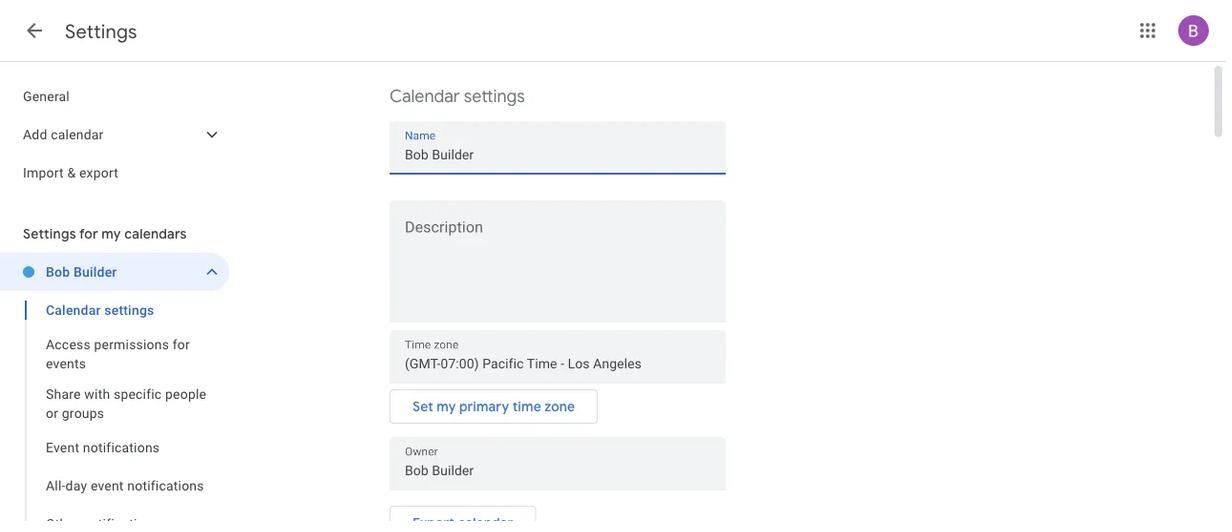 Task type: vqa. For each thing, say whether or not it's contained in the screenshot.
Group
yes



Task type: describe. For each thing, give the bounding box(es) containing it.
0 horizontal spatial for
[[79, 225, 98, 243]]

bob builder
[[46, 264, 117, 280]]

builder
[[74, 264, 117, 280]]

0 vertical spatial my
[[102, 225, 121, 243]]

go back image
[[23, 19, 46, 42]]

share
[[46, 386, 81, 402]]

bob builder tree item
[[0, 253, 229, 291]]

groups
[[62, 406, 104, 421]]

event notifications
[[46, 440, 160, 456]]

group containing calendar settings
[[0, 291, 229, 522]]

primary
[[459, 398, 509, 416]]

all-day event notifications
[[46, 478, 204, 494]]

settings heading
[[65, 19, 137, 43]]

calendar settings inside group
[[46, 302, 154, 318]]

settings for settings for my calendars
[[23, 225, 76, 243]]

add calendar
[[23, 127, 104, 142]]

import
[[23, 165, 64, 181]]

zone
[[545, 398, 575, 416]]

settings inside settings for my calendars tree
[[104, 302, 154, 318]]

1 vertical spatial notifications
[[127, 478, 204, 494]]

events
[[46, 356, 86, 372]]

settings for settings
[[65, 19, 137, 43]]

my inside button
[[437, 398, 456, 416]]

permissions
[[94, 337, 169, 353]]

1 horizontal spatial settings
[[464, 85, 525, 107]]

bob
[[46, 264, 70, 280]]

share with specific people or groups
[[46, 386, 207, 421]]

day
[[66, 478, 87, 494]]

set my primary time zone button
[[390, 384, 598, 430]]

calendar inside group
[[46, 302, 101, 318]]



Task type: locate. For each thing, give the bounding box(es) containing it.
0 vertical spatial for
[[79, 225, 98, 243]]

set
[[413, 398, 434, 416]]

time
[[513, 398, 542, 416]]

for inside access permissions for events
[[173, 337, 190, 353]]

1 horizontal spatial calendar settings
[[390, 85, 525, 107]]

calendar
[[390, 85, 460, 107], [46, 302, 101, 318]]

1 horizontal spatial my
[[437, 398, 456, 416]]

1 vertical spatial settings
[[23, 225, 76, 243]]

0 vertical spatial settings
[[65, 19, 137, 43]]

for up builder
[[79, 225, 98, 243]]

specific
[[114, 386, 162, 402]]

tree
[[0, 77, 229, 192]]

group
[[0, 291, 229, 522]]

0 horizontal spatial calendar
[[46, 302, 101, 318]]

None text field
[[405, 142, 711, 168], [405, 351, 711, 378], [405, 142, 711, 168], [405, 351, 711, 378]]

1 vertical spatial settings
[[104, 302, 154, 318]]

None text field
[[390, 223, 726, 314], [405, 458, 711, 485], [390, 223, 726, 314], [405, 458, 711, 485]]

1 vertical spatial calendar settings
[[46, 302, 154, 318]]

event
[[91, 478, 124, 494]]

1 vertical spatial my
[[437, 398, 456, 416]]

notifications up all-day event notifications
[[83, 440, 160, 456]]

0 vertical spatial calendar
[[390, 85, 460, 107]]

import & export
[[23, 165, 119, 181]]

people
[[165, 386, 207, 402]]

access
[[46, 337, 91, 353]]

settings right go back image
[[65, 19, 137, 43]]

with
[[84, 386, 110, 402]]

calendars
[[124, 225, 187, 243]]

add
[[23, 127, 47, 142]]

or
[[46, 406, 58, 421]]

export
[[79, 165, 119, 181]]

notifications right event
[[127, 478, 204, 494]]

0 horizontal spatial my
[[102, 225, 121, 243]]

0 vertical spatial calendar settings
[[390, 85, 525, 107]]

my right set
[[437, 398, 456, 416]]

settings
[[65, 19, 137, 43], [23, 225, 76, 243]]

for
[[79, 225, 98, 243], [173, 337, 190, 353]]

notifications
[[83, 440, 160, 456], [127, 478, 204, 494]]

settings
[[464, 85, 525, 107], [104, 302, 154, 318]]

0 horizontal spatial calendar settings
[[46, 302, 154, 318]]

1 horizontal spatial for
[[173, 337, 190, 353]]

all-
[[46, 478, 66, 494]]

0 vertical spatial settings
[[464, 85, 525, 107]]

0 vertical spatial notifications
[[83, 440, 160, 456]]

general
[[23, 88, 70, 104]]

access permissions for events
[[46, 337, 190, 372]]

1 horizontal spatial calendar
[[390, 85, 460, 107]]

event
[[46, 440, 79, 456]]

tree containing general
[[0, 77, 229, 192]]

calendar
[[51, 127, 104, 142]]

for right permissions
[[173, 337, 190, 353]]

1 vertical spatial calendar
[[46, 302, 101, 318]]

set my primary time zone
[[413, 398, 575, 416]]

settings for my calendars
[[23, 225, 187, 243]]

1 vertical spatial for
[[173, 337, 190, 353]]

calendar settings
[[390, 85, 525, 107], [46, 302, 154, 318]]

settings for my calendars tree
[[0, 253, 229, 522]]

my up bob builder tree item
[[102, 225, 121, 243]]

my
[[102, 225, 121, 243], [437, 398, 456, 416]]

&
[[67, 165, 76, 181]]

0 horizontal spatial settings
[[104, 302, 154, 318]]

settings up bob
[[23, 225, 76, 243]]



